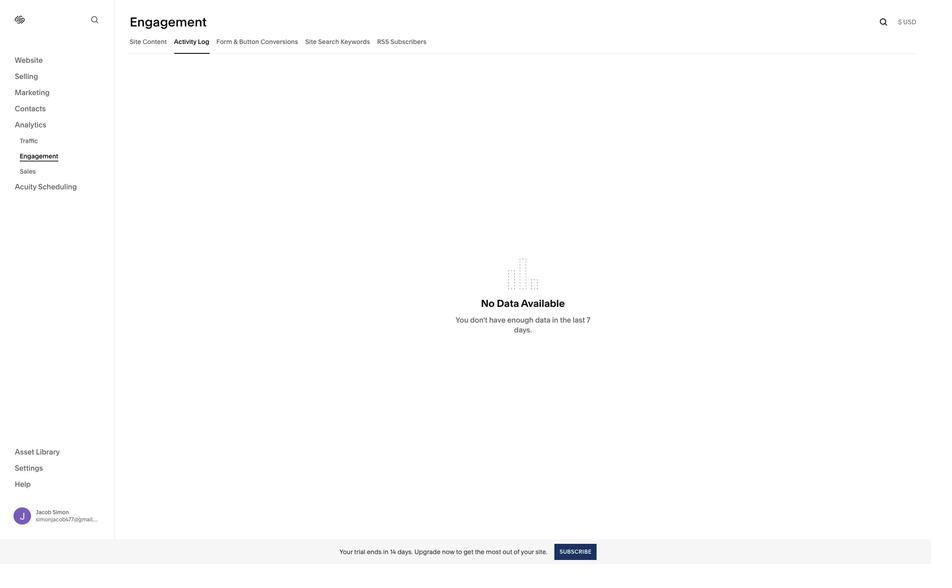 Task type: describe. For each thing, give the bounding box(es) containing it.
sales
[[20, 168, 36, 176]]

0 vertical spatial engagement
[[130, 14, 207, 30]]

simon
[[53, 509, 69, 516]]

button
[[239, 38, 259, 46]]

enough
[[508, 316, 534, 325]]

rss subscribers button
[[377, 29, 427, 54]]

site search keywords
[[305, 38, 370, 46]]

site content
[[130, 38, 167, 46]]

traffic link
[[20, 133, 105, 149]]

marketing link
[[15, 88, 100, 98]]

activity
[[174, 38, 197, 46]]

keywords
[[341, 38, 370, 46]]

out
[[503, 548, 513, 556]]

website
[[15, 56, 43, 65]]

sales link
[[20, 164, 105, 179]]

subscribers
[[391, 38, 427, 46]]

activity log
[[174, 38, 209, 46]]

asset
[[15, 448, 34, 457]]

of
[[514, 548, 520, 556]]

contacts
[[15, 104, 46, 113]]

rss subscribers
[[377, 38, 427, 46]]

site for site search keywords
[[305, 38, 317, 46]]

$
[[899, 18, 902, 26]]

form & button conversions
[[217, 38, 298, 46]]

to
[[456, 548, 462, 556]]

days. inside you don't have enough data in the last 7 days.
[[514, 325, 532, 334]]

the inside you don't have enough data in the last 7 days.
[[560, 316, 572, 325]]

library
[[36, 448, 60, 457]]

acuity scheduling
[[15, 182, 77, 191]]

1 vertical spatial days.
[[398, 548, 413, 556]]

you don't have enough data in the last 7 days.
[[456, 316, 591, 334]]

available
[[521, 298, 565, 310]]

search
[[318, 38, 339, 46]]

don't
[[470, 316, 488, 325]]

marketing
[[15, 88, 50, 97]]

your
[[340, 548, 353, 556]]

in inside you don't have enough data in the last 7 days.
[[553, 316, 559, 325]]

website link
[[15, 55, 100, 66]]

data
[[497, 298, 519, 310]]

scheduling
[[38, 182, 77, 191]]

acuity scheduling link
[[15, 182, 100, 193]]

trial
[[354, 548, 366, 556]]

engagement link
[[20, 149, 105, 164]]

selling link
[[15, 71, 100, 82]]

data
[[536, 316, 551, 325]]



Task type: vqa. For each thing, say whether or not it's contained in the screenshot.
indicator
no



Task type: locate. For each thing, give the bounding box(es) containing it.
1 horizontal spatial in
[[553, 316, 559, 325]]

your
[[521, 548, 534, 556]]

1 vertical spatial engagement
[[20, 152, 58, 160]]

upgrade
[[415, 548, 441, 556]]

1 horizontal spatial the
[[560, 316, 572, 325]]

engagement up content
[[130, 14, 207, 30]]

traffic
[[20, 137, 38, 145]]

activity log button
[[174, 29, 209, 54]]

1 site from the left
[[130, 38, 141, 46]]

0 vertical spatial the
[[560, 316, 572, 325]]

asset library
[[15, 448, 60, 457]]

0 vertical spatial days.
[[514, 325, 532, 334]]

&
[[234, 38, 238, 46]]

days. down enough
[[514, 325, 532, 334]]

no
[[481, 298, 495, 310]]

days. right 14
[[398, 548, 413, 556]]

site search keywords button
[[305, 29, 370, 54]]

help
[[15, 480, 31, 489]]

analytics link
[[15, 120, 100, 131]]

the right the get
[[475, 548, 485, 556]]

0 horizontal spatial the
[[475, 548, 485, 556]]

14
[[390, 548, 396, 556]]

1 vertical spatial the
[[475, 548, 485, 556]]

content
[[143, 38, 167, 46]]

engagement
[[130, 14, 207, 30], [20, 152, 58, 160]]

days.
[[514, 325, 532, 334], [398, 548, 413, 556]]

you
[[456, 316, 469, 325]]

in
[[553, 316, 559, 325], [383, 548, 389, 556]]

analytics
[[15, 120, 46, 129]]

selling
[[15, 72, 38, 81]]

engagement down traffic
[[20, 152, 58, 160]]

your trial ends in 14 days. upgrade now to get the most out of your site.
[[340, 548, 548, 556]]

last
[[573, 316, 585, 325]]

subscribe
[[560, 549, 592, 555]]

settings link
[[15, 463, 100, 474]]

site content button
[[130, 29, 167, 54]]

site
[[130, 38, 141, 46], [305, 38, 317, 46]]

1 vertical spatial in
[[383, 548, 389, 556]]

now
[[442, 548, 455, 556]]

form & button conversions button
[[217, 29, 298, 54]]

0 horizontal spatial in
[[383, 548, 389, 556]]

get
[[464, 548, 474, 556]]

in right data
[[553, 316, 559, 325]]

jacob simon simonjacob477@gmail.com
[[36, 509, 105, 523]]

asset library link
[[15, 447, 100, 458]]

help link
[[15, 480, 31, 489]]

log
[[198, 38, 209, 46]]

conversions
[[261, 38, 298, 46]]

ends
[[367, 548, 382, 556]]

1 horizontal spatial days.
[[514, 325, 532, 334]]

settings
[[15, 464, 43, 473]]

0 horizontal spatial engagement
[[20, 152, 58, 160]]

no data available
[[481, 298, 565, 310]]

1 horizontal spatial site
[[305, 38, 317, 46]]

site for site content
[[130, 38, 141, 46]]

site.
[[536, 548, 548, 556]]

site left search
[[305, 38, 317, 46]]

simonjacob477@gmail.com
[[36, 516, 105, 523]]

0 horizontal spatial days.
[[398, 548, 413, 556]]

jacob
[[36, 509, 51, 516]]

have
[[489, 316, 506, 325]]

usd
[[904, 18, 917, 26]]

2 site from the left
[[305, 38, 317, 46]]

$ usd
[[899, 18, 917, 26]]

rss
[[377, 38, 389, 46]]

most
[[486, 548, 501, 556]]

in left 14
[[383, 548, 389, 556]]

contacts link
[[15, 104, 100, 115]]

subscribe button
[[555, 544, 597, 560]]

0 vertical spatial in
[[553, 316, 559, 325]]

1 horizontal spatial engagement
[[130, 14, 207, 30]]

0 horizontal spatial site
[[130, 38, 141, 46]]

the
[[560, 316, 572, 325], [475, 548, 485, 556]]

the left last
[[560, 316, 572, 325]]

tab list containing site content
[[130, 29, 917, 54]]

7
[[587, 316, 591, 325]]

acuity
[[15, 182, 37, 191]]

site left content
[[130, 38, 141, 46]]

form
[[217, 38, 232, 46]]

tab list
[[130, 29, 917, 54]]



